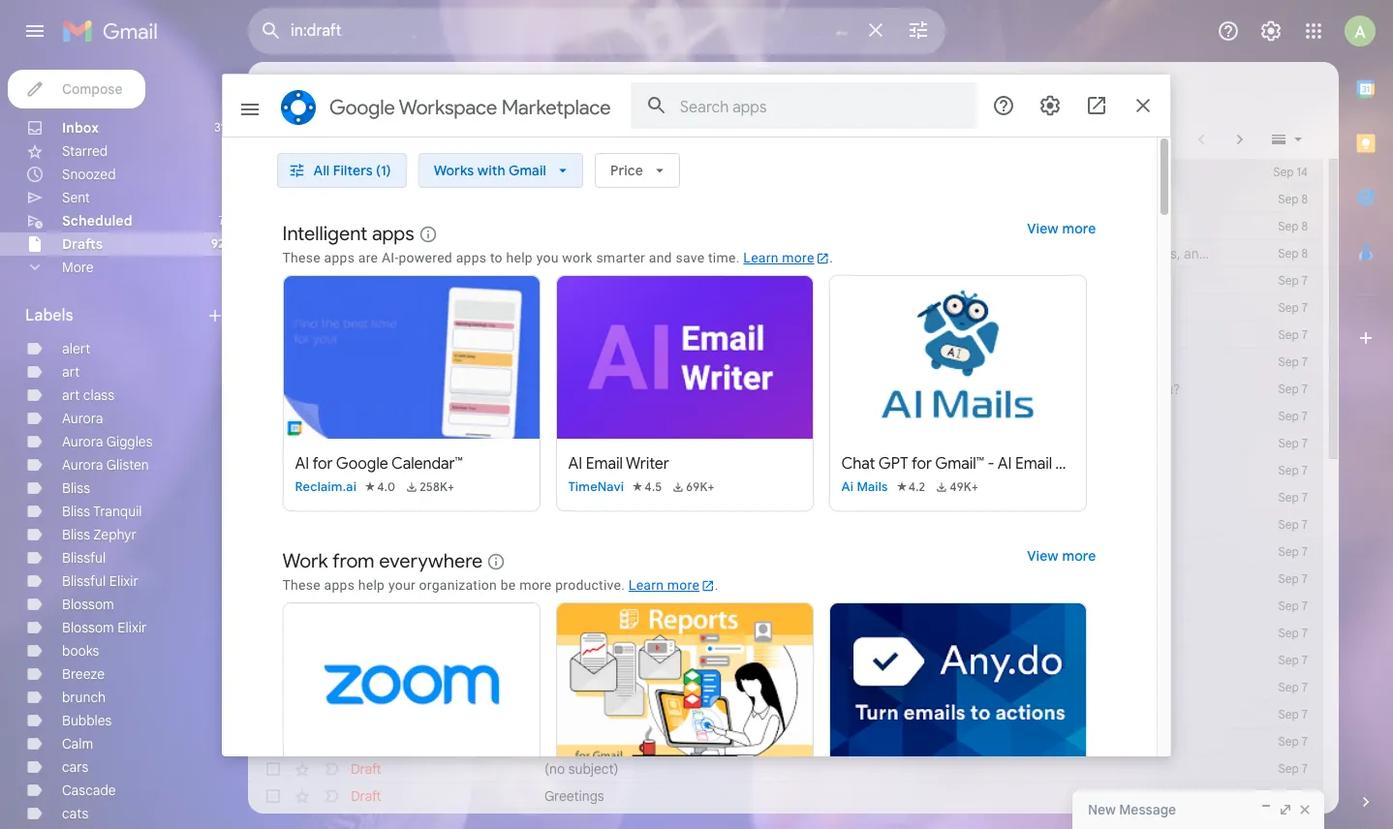 Task type: locate. For each thing, give the bounding box(es) containing it.
17 sep 7 from the top
[[1279, 708, 1309, 722]]

- left hey
[[592, 381, 598, 398]]

up
[[752, 191, 768, 208]]

(no for ninth the (no subject) "link" from the bottom
[[545, 327, 565, 344]]

me
[[1068, 381, 1088, 398]]

(no subject) for sixth the (no subject) "link" from the top
[[545, 571, 619, 588]]

(no for 11th the (no subject) "link" from the bottom of the page
[[545, 272, 565, 290]]

10 draft from the top
[[351, 435, 382, 453]]

5 (no subject) link from the top
[[545, 461, 1217, 481]]

1 sep 8 from the top
[[1279, 192, 1309, 206]]

9 not important switch from the top
[[322, 407, 341, 426]]

20 draft from the top
[[351, 788, 382, 805]]

row containing snacks
[[248, 376, 1324, 403]]

2 horizontal spatial you
[[1019, 381, 1041, 398]]

tomorrow?
[[914, 218, 981, 236]]

2 cell from the top
[[351, 733, 545, 752]]

scheduled link
[[62, 212, 132, 230]]

1 vertical spatial greetings
[[545, 788, 605, 805]]

main content
[[248, 62, 1340, 830]]

2 greetings link from the top
[[545, 787, 1217, 806]]

2 horizontal spatial -
[[683, 490, 689, 507]]

0 vertical spatial bliss
[[62, 480, 90, 497]]

like
[[1045, 381, 1065, 398]]

hi for hi ximmy, can you pick up cookies from the grocery store? thanks
[[607, 191, 620, 208]]

would
[[979, 381, 1015, 398]]

1 vertical spatial 8
[[1302, 219, 1309, 234]]

starred link
[[62, 142, 108, 160]]

draft
[[351, 164, 382, 181], [351, 191, 382, 208], [351, 218, 382, 236], [351, 245, 382, 263], [351, 272, 382, 290], [351, 300, 382, 317], [351, 327, 382, 344], [351, 354, 382, 371], [351, 408, 382, 426], [351, 435, 382, 453], [351, 462, 382, 480], [351, 490, 382, 507], [351, 544, 382, 561], [351, 571, 382, 588], [351, 598, 382, 616], [351, 652, 382, 670], [351, 679, 382, 697], [351, 707, 382, 724], [351, 761, 382, 778], [351, 788, 382, 805]]

14 sep 7 from the top
[[1279, 626, 1309, 641]]

ordering
[[720, 381, 772, 398]]

3 sep 7 from the top
[[1279, 328, 1309, 342]]

1 8 from the top
[[1302, 192, 1309, 206]]

aurora glisten link
[[62, 457, 149, 474]]

9 row from the top
[[248, 376, 1324, 403]]

main content containing has attachment
[[248, 62, 1340, 830]]

0 vertical spatial sep 8
[[1279, 192, 1309, 206]]

not important switch
[[322, 163, 341, 182], [322, 190, 341, 209], [322, 217, 341, 237], [322, 244, 341, 264], [322, 271, 341, 291], [322, 299, 341, 318], [322, 326, 341, 345], [322, 380, 341, 399], [322, 407, 341, 426], [322, 434, 341, 454], [322, 461, 341, 481], [322, 489, 341, 508], [322, 543, 341, 562], [322, 570, 341, 589], [322, 597, 341, 616], [322, 651, 341, 671], [322, 679, 341, 698], [322, 706, 341, 725], [322, 733, 341, 752], [322, 760, 341, 779], [322, 787, 341, 806]]

labels
[[25, 306, 73, 326]]

-
[[660, 245, 666, 263], [592, 381, 598, 398], [683, 490, 689, 507]]

draft row
[[248, 539, 1324, 566]]

1 horizontal spatial to
[[1091, 381, 1104, 398]]

1 greetings link from the top
[[545, 597, 1217, 616]]

0 vertical spatial you
[[698, 191, 720, 208]]

1 horizontal spatial hi
[[683, 218, 695, 236]]

18 row from the top
[[248, 702, 1324, 729]]

calm
[[62, 736, 93, 753]]

1 vertical spatial art
[[62, 387, 80, 404]]

18 not important switch from the top
[[322, 706, 341, 725]]

you right do
[[755, 218, 778, 236]]

11 not important switch from the top
[[322, 461, 341, 481]]

10 (no subject) link from the top
[[545, 733, 1217, 752]]

2 vertical spatial -
[[683, 490, 689, 507]]

2 not important switch from the top
[[322, 190, 341, 209]]

hi inside "hi brad, do you want to go swimming tomorrow? best, anna" link
[[683, 218, 695, 236]]

15 sep 7 from the top
[[1279, 653, 1309, 668]]

glisten
[[106, 457, 149, 474]]

0 horizontal spatial hi
[[607, 191, 620, 208]]

gift
[[545, 652, 567, 670]]

0 vertical spatial greetings
[[545, 598, 605, 616]]

11 sep 7 from the top
[[1279, 545, 1309, 559]]

to left go
[[814, 218, 827, 236]]

elixir up the blossom link
[[109, 573, 138, 590]]

7 draft from the top
[[351, 327, 382, 344]]

0 vertical spatial the
[[854, 191, 875, 208]]

cell
[[351, 624, 545, 644], [351, 733, 545, 752]]

17 draft from the top
[[351, 679, 382, 697]]

blissful elixir link
[[62, 573, 138, 590]]

(no subject) row
[[248, 620, 1324, 648], [248, 729, 1324, 756]]

you right can
[[698, 191, 720, 208]]

1 horizontal spatial for
[[1130, 381, 1148, 398]]

project
[[612, 245, 656, 263]]

giggles
[[106, 433, 153, 451]]

1 sep 7 from the top
[[1279, 273, 1309, 288]]

starred
[[62, 142, 108, 160]]

0 vertical spatial to
[[814, 218, 827, 236]]

1 aurora from the top
[[62, 410, 103, 427]]

7 sep 7 from the top
[[1279, 436, 1309, 451]]

8 sep 7 from the top
[[1279, 463, 1309, 478]]

7
[[219, 213, 225, 228], [1303, 273, 1309, 288], [1303, 300, 1309, 315], [1303, 328, 1309, 342], [1303, 355, 1309, 369], [1303, 382, 1309, 396], [1303, 409, 1309, 424], [1303, 436, 1309, 451], [1303, 463, 1309, 478], [1303, 490, 1309, 505], [1303, 518, 1309, 532], [1303, 545, 1309, 559], [1303, 572, 1309, 586], [1303, 599, 1309, 614], [1303, 626, 1309, 641], [1303, 653, 1309, 668], [1303, 680, 1309, 695], [1303, 708, 1309, 722], [1303, 735, 1309, 749], [1303, 762, 1309, 776], [1303, 789, 1309, 804]]

2 bliss from the top
[[62, 503, 90, 521]]

1 vertical spatial aurora
[[62, 433, 103, 451]]

1 horizontal spatial shipment
[[741, 490, 798, 507]]

advanced
[[588, 84, 654, 102]]

you for pick
[[698, 191, 720, 208]]

0 vertical spatial (no subject) row
[[248, 620, 1324, 648]]

bliss up bliss tranquil link
[[62, 480, 90, 497]]

1 vertical spatial hi
[[683, 218, 695, 236]]

1 vertical spatial (no subject) row
[[248, 729, 1324, 756]]

you?
[[1152, 381, 1181, 398]]

art link
[[62, 363, 80, 381]]

- left did
[[683, 490, 689, 507]]

2 shipment from the left
[[741, 490, 798, 507]]

blossom down blissful elixir link
[[62, 596, 114, 614]]

9 sep 7 from the top
[[1279, 490, 1309, 505]]

2 blossom from the top
[[62, 619, 114, 637]]

bliss down bliss link
[[62, 503, 90, 521]]

20 not important switch from the top
[[322, 760, 341, 779]]

refresh image
[[322, 130, 341, 149]]

(no for sixth the (no subject) "link" from the top
[[545, 571, 565, 588]]

gift link
[[545, 651, 1217, 671]]

hi left brad,
[[683, 218, 695, 236]]

for right snacks
[[821, 381, 839, 398]]

the left break
[[842, 381, 863, 398]]

sep 7 inside row
[[1279, 518, 1309, 532]]

you left the like
[[1019, 381, 1041, 398]]

(no for 7th the (no subject) "link" from the bottom of the page
[[545, 462, 565, 480]]

19 draft from the top
[[351, 761, 382, 778]]

aurora down aurora link
[[62, 433, 103, 451]]

update on project -
[[545, 245, 669, 263]]

10 sep 7 from the top
[[1279, 518, 1309, 532]]

bliss up the blissful link
[[62, 526, 90, 544]]

cookies
[[545, 191, 594, 208]]

compose
[[62, 80, 123, 98]]

1 vertical spatial greetings link
[[545, 787, 1217, 806]]

(no for fifth the (no subject) "link" from the bottom
[[545, 625, 565, 643]]

older image
[[1231, 130, 1250, 149]]

(no subject) for second the (no subject) "link" from the top of the page
[[545, 300, 619, 317]]

hi left ximmy,
[[607, 191, 620, 208]]

aurora
[[62, 410, 103, 427], [62, 433, 103, 451], [62, 457, 103, 474]]

2 blissful from the top
[[62, 573, 106, 590]]

3 aurora from the top
[[62, 457, 103, 474]]

2 (no subject) row from the top
[[248, 729, 1324, 756]]

cascade
[[62, 782, 116, 800]]

2 vertical spatial bliss
[[62, 526, 90, 544]]

1 vertical spatial blossom
[[62, 619, 114, 637]]

15 row from the top
[[248, 593, 1324, 620]]

12 not important switch from the top
[[322, 489, 341, 508]]

sep 7 inside draft row
[[1279, 545, 1309, 559]]

you inside "hi brad, do you want to go swimming tomorrow? best, anna" link
[[755, 218, 778, 236]]

2 vertical spatial 8
[[1302, 246, 1309, 261]]

20 row from the top
[[248, 783, 1324, 810]]

(no subject) for 3rd the (no subject) "link" from the bottom
[[545, 707, 619, 724]]

shipment right sugar
[[623, 490, 679, 507]]

1 vertical spatial cell
[[351, 733, 545, 752]]

1 shipment from the left
[[623, 490, 679, 507]]

blissful
[[62, 550, 106, 567], [62, 573, 106, 590]]

elixir down blissful elixir link
[[118, 619, 147, 637]]

christina,
[[629, 381, 688, 398]]

store?
[[930, 191, 968, 208]]

sep
[[1274, 165, 1295, 179], [1279, 192, 1299, 206], [1279, 219, 1299, 234], [1279, 246, 1299, 261], [1279, 273, 1300, 288], [1279, 300, 1300, 315], [1279, 328, 1300, 342], [1279, 355, 1300, 369], [1279, 382, 1300, 396], [1279, 409, 1300, 424], [1279, 436, 1300, 451], [1279, 463, 1300, 478], [1279, 490, 1300, 505], [1279, 518, 1300, 532], [1279, 545, 1300, 559], [1279, 572, 1300, 586], [1279, 599, 1300, 614], [1279, 626, 1300, 641], [1279, 653, 1300, 668], [1279, 680, 1300, 695], [1279, 708, 1300, 722], [1279, 735, 1300, 749], [1279, 762, 1300, 776], [1279, 789, 1300, 804]]

greetings link
[[545, 597, 1217, 616], [545, 787, 1217, 806]]

0 vertical spatial aurora
[[62, 410, 103, 427]]

starred snoozed sent
[[62, 142, 116, 206]]

1 greetings from the top
[[545, 598, 605, 616]]

- for shipment
[[683, 490, 689, 507]]

2 vertical spatial aurora
[[62, 457, 103, 474]]

16 draft from the top
[[351, 652, 382, 670]]

8 for -
[[1302, 246, 1309, 261]]

0 vertical spatial -
[[660, 245, 666, 263]]

0 horizontal spatial -
[[592, 381, 598, 398]]

0 horizontal spatial you
[[698, 191, 720, 208]]

to
[[814, 218, 827, 236], [1091, 381, 1104, 398]]

0 horizontal spatial to
[[814, 218, 827, 236]]

18 sep 7 from the top
[[1279, 735, 1309, 749]]

1 vertical spatial you
[[755, 218, 778, 236]]

1 vertical spatial bliss
[[62, 503, 90, 521]]

go
[[830, 218, 846, 236]]

16 row from the top
[[248, 648, 1324, 675]]

1 vertical spatial elixir
[[118, 619, 147, 637]]

3 sep 8 from the top
[[1279, 246, 1309, 261]]

breeze
[[62, 666, 105, 683]]

1 vertical spatial blissful
[[62, 573, 106, 590]]

to right me
[[1091, 381, 1104, 398]]

the right did
[[717, 490, 737, 507]]

hi
[[607, 191, 620, 208], [683, 218, 695, 236]]

0 vertical spatial hi
[[607, 191, 620, 208]]

- right project
[[660, 245, 666, 263]]

class
[[83, 387, 114, 404]]

0 horizontal spatial for
[[821, 381, 839, 398]]

bliss
[[62, 480, 90, 497], [62, 503, 90, 521], [62, 526, 90, 544]]

art down art link
[[62, 387, 80, 404]]

of
[[801, 490, 814, 507]]

3 draft from the top
[[351, 218, 382, 236]]

labels navigation
[[0, 62, 248, 830]]

row
[[248, 159, 1324, 186], [248, 186, 1324, 213], [248, 213, 1324, 240], [248, 240, 1324, 268], [248, 268, 1324, 295], [248, 295, 1324, 322], [248, 322, 1324, 349], [248, 349, 1324, 376], [248, 376, 1324, 403], [248, 403, 1324, 430], [248, 430, 1324, 458], [248, 458, 1324, 485], [248, 485, 1324, 512], [248, 566, 1324, 593], [248, 593, 1324, 620], [248, 648, 1324, 675], [248, 675, 1324, 702], [248, 702, 1324, 729], [248, 756, 1324, 783], [248, 783, 1324, 810], [248, 810, 1324, 830]]

11 (no subject) link from the top
[[545, 760, 1217, 779]]

13 not important switch from the top
[[322, 543, 341, 562]]

1 vertical spatial sep 8
[[1279, 219, 1309, 234]]

bubbles link
[[62, 712, 112, 730]]

grocery
[[878, 191, 927, 208]]

6 not important switch from the top
[[322, 299, 341, 318]]

5 row from the top
[[248, 268, 1324, 295]]

main menu image
[[23, 19, 47, 43]]

bliss zephyr link
[[62, 526, 137, 544]]

alert link
[[62, 340, 90, 358]]

food sugar shipment - did the shipment of sugar arrive?
[[549, 490, 898, 507]]

greetings for first greetings 'link'
[[545, 598, 605, 616]]

(no for second the (no subject) "link" from the top of the page
[[545, 300, 565, 317]]

you for want
[[755, 218, 778, 236]]

0 horizontal spatial shipment
[[623, 490, 679, 507]]

(no for 3rd the (no subject) "link" from the bottom
[[545, 707, 565, 724]]

(no for 1st the (no subject) "link" from the bottom of the page
[[545, 761, 565, 778]]

2 draft from the top
[[351, 191, 382, 208]]

cars
[[62, 759, 88, 776]]

(no subject) for ninth the (no subject) "link" from the bottom
[[545, 327, 619, 344]]

sep 7
[[1279, 273, 1309, 288], [1279, 300, 1309, 315], [1279, 328, 1309, 342], [1279, 355, 1309, 369], [1279, 382, 1309, 396], [1279, 409, 1309, 424], [1279, 436, 1309, 451], [1279, 463, 1309, 478], [1279, 490, 1309, 505], [1279, 518, 1309, 532], [1279, 545, 1309, 559], [1279, 572, 1309, 586], [1279, 599, 1309, 614], [1279, 626, 1309, 641], [1279, 653, 1309, 668], [1279, 680, 1309, 695], [1279, 708, 1309, 722], [1279, 735, 1309, 749], [1279, 762, 1309, 776], [1279, 789, 1309, 804]]

for right get
[[1130, 381, 1148, 398]]

greetings
[[545, 598, 605, 616], [545, 788, 605, 805]]

4 sep 7 from the top
[[1279, 355, 1309, 369]]

2 row from the top
[[248, 186, 1324, 213]]

cats
[[62, 805, 88, 823]]

0 vertical spatial greetings link
[[545, 597, 1217, 616]]

art down alert at top left
[[62, 363, 80, 381]]

0 vertical spatial art
[[62, 363, 80, 381]]

art class link
[[62, 387, 114, 404]]

blissful down bliss zephyr link
[[62, 550, 106, 567]]

1 horizontal spatial -
[[660, 245, 666, 263]]

(no subject) link
[[545, 271, 1217, 291], [545, 299, 1217, 318], [545, 326, 1217, 345], [545, 353, 1217, 372], [545, 461, 1217, 481], [545, 570, 1217, 589], [545, 624, 1217, 644], [545, 679, 1217, 698], [545, 706, 1217, 725], [545, 733, 1217, 752], [545, 760, 1217, 779]]

2 vertical spatial sep 8
[[1279, 246, 1309, 261]]

13 row from the top
[[248, 485, 1324, 512]]

am
[[698, 381, 717, 398]]

best,
[[984, 218, 1016, 236]]

subject)
[[650, 164, 700, 181], [569, 272, 619, 290], [569, 300, 619, 317], [569, 327, 619, 344], [569, 354, 619, 371], [569, 462, 619, 480], [569, 571, 619, 588], [569, 625, 619, 643], [569, 679, 619, 697], [569, 707, 619, 724], [569, 734, 619, 751], [569, 761, 619, 778]]

7 not important switch from the top
[[322, 326, 341, 345]]

blissful down the blissful link
[[62, 573, 106, 590]]

pick
[[723, 191, 749, 208]]

None search field
[[248, 8, 946, 54]]

shipment up sep 7 row
[[741, 490, 798, 507]]

scheduled
[[62, 212, 132, 230]]

more button
[[0, 256, 233, 279]]

books
[[62, 643, 99, 660]]

tab list
[[1340, 62, 1394, 760]]

aurora up bliss link
[[62, 457, 103, 474]]

13 draft from the top
[[351, 544, 382, 561]]

blossom down the blossom link
[[62, 619, 114, 637]]

7 inside row
[[1303, 518, 1309, 532]]

has attachment button
[[370, 78, 500, 109]]

brunch
[[62, 689, 106, 707]]

2 (no subject) link from the top
[[545, 299, 1217, 318]]

1 vertical spatial -
[[592, 381, 598, 398]]

aurora down art class link
[[62, 410, 103, 427]]

0 vertical spatial 8
[[1302, 192, 1309, 206]]

the
[[854, 191, 875, 208], [842, 381, 863, 398], [717, 490, 737, 507]]

3 row from the top
[[248, 213, 1324, 240]]

0 vertical spatial blossom
[[62, 596, 114, 614]]

the up hi brad, do you want to go swimming tomorrow? best, anna
[[854, 191, 875, 208]]

for
[[821, 381, 839, 398], [1130, 381, 1148, 398]]

1 horizontal spatial you
[[755, 218, 778, 236]]

snoozed link
[[62, 166, 116, 183]]

0 vertical spatial blissful
[[62, 550, 106, 567]]

0 vertical spatial cell
[[351, 624, 545, 644]]

calm link
[[62, 736, 93, 753]]

9 (no subject) link from the top
[[545, 706, 1217, 725]]

1 blissful from the top
[[62, 550, 106, 567]]

1 draft from the top
[[351, 164, 382, 181]]



Task type: vqa. For each thing, say whether or not it's contained in the screenshot.
of
yes



Task type: describe. For each thing, give the bounding box(es) containing it.
tranquil
[[93, 503, 142, 521]]

0 vertical spatial elixir
[[109, 573, 138, 590]]

blissful link
[[62, 550, 106, 567]]

2 for from the left
[[1130, 381, 1148, 398]]

sugar
[[817, 490, 852, 507]]

3 not important switch from the top
[[322, 217, 341, 237]]

6 row from the top
[[248, 295, 1324, 322]]

92
[[211, 237, 225, 251]]

(no for 4th the (no subject) "link"
[[545, 354, 565, 371]]

(no subject) for 4th the (no subject) "link"
[[545, 354, 619, 371]]

5 draft from the top
[[351, 272, 382, 290]]

anna
[[1019, 218, 1050, 236]]

7 (no subject) link from the top
[[545, 624, 1217, 644]]

8 for hi ximmy, can you pick up cookies from the grocery store? thanks
[[1302, 192, 1309, 206]]

from
[[822, 191, 851, 208]]

not important switch inside (no subject) row
[[322, 733, 341, 752]]

(no subject) for 2nd the (no subject) "link" from the bottom
[[545, 734, 619, 751]]

2 vertical spatial the
[[717, 490, 737, 507]]

ximmy,
[[623, 191, 666, 208]]

16 sep 7 from the top
[[1279, 680, 1309, 695]]

cats link
[[62, 805, 88, 823]]

18 draft from the top
[[351, 707, 382, 724]]

sugar
[[583, 490, 619, 507]]

3 bliss from the top
[[62, 526, 90, 544]]

books link
[[62, 643, 99, 660]]

21 row from the top
[[248, 810, 1324, 830]]

search mail image
[[254, 14, 289, 48]]

2 aurora from the top
[[62, 433, 103, 451]]

2 sep 8 from the top
[[1279, 219, 1309, 234]]

i
[[691, 381, 694, 398]]

want
[[781, 218, 811, 236]]

advanced search button
[[580, 76, 710, 111]]

(no subject) for fourth the (no subject) "link" from the bottom of the page
[[545, 679, 619, 697]]

cascade link
[[62, 782, 116, 800]]

6 draft from the top
[[351, 300, 382, 317]]

drafts link
[[62, 236, 103, 253]]

(no subject) for fifth the (no subject) "link" from the bottom
[[545, 625, 619, 643]]

compose button
[[8, 70, 146, 109]]

labels heading
[[25, 306, 205, 326]]

drafts
[[62, 236, 103, 253]]

brad,
[[699, 218, 731, 236]]

settings image
[[1260, 19, 1283, 43]]

hi ximmy, can you pick up cookies from the grocery store? thanks
[[607, 191, 1015, 208]]

bliss tranquil link
[[62, 503, 142, 521]]

alert
[[62, 340, 90, 358]]

cookies
[[771, 191, 819, 208]]

swimming
[[850, 218, 911, 236]]

1 vertical spatial to
[[1091, 381, 1104, 398]]

1 blossom from the top
[[62, 596, 114, 614]]

5 sep 7 from the top
[[1279, 382, 1309, 396]]

7 inside draft row
[[1303, 545, 1309, 559]]

1 row from the top
[[248, 159, 1324, 186]]

sep 8 for hi ximmy, can you pick up cookies from the grocery store? thanks
[[1279, 192, 1309, 206]]

fun
[[549, 165, 566, 179]]

can
[[670, 191, 694, 208]]

not important switch inside draft row
[[322, 543, 341, 562]]

sep inside row
[[1279, 518, 1300, 532]]

snoozed
[[62, 166, 116, 183]]

get
[[1107, 381, 1127, 398]]

sep 14
[[1274, 165, 1309, 179]]

(no for fourth the (no subject) "link" from the bottom of the page
[[545, 679, 565, 697]]

21 not important switch from the top
[[322, 787, 341, 806]]

17 row from the top
[[248, 675, 1324, 702]]

2 art from the top
[[62, 387, 80, 404]]

(no subject) for 11th the (no subject) "link" from the bottom of the page
[[545, 272, 619, 290]]

6 sep 7 from the top
[[1279, 409, 1309, 424]]

cars link
[[62, 759, 88, 776]]

inbox
[[62, 119, 99, 137]]

19 sep 7 from the top
[[1279, 762, 1309, 776]]

brunch link
[[62, 689, 106, 707]]

toggle split pane mode image
[[1270, 130, 1289, 149]]

snacks - hey christina, i am ordering snacks for the break room. what would you like me to get for you?
[[545, 381, 1181, 398]]

clear search image
[[857, 11, 896, 49]]

sep 8 for -
[[1279, 246, 1309, 261]]

1 not important switch from the top
[[322, 163, 341, 182]]

19 row from the top
[[248, 756, 1324, 783]]

has attachment
[[383, 84, 488, 102]]

4 not important switch from the top
[[322, 244, 341, 264]]

update
[[545, 245, 590, 263]]

draft inside row
[[351, 544, 382, 561]]

break
[[866, 381, 901, 398]]

blossom link
[[62, 596, 114, 614]]

(no subject) for 7th the (no subject) "link" from the bottom of the page
[[545, 462, 619, 480]]

hi for hi brad, do you want to go swimming tomorrow? best, anna
[[683, 218, 695, 236]]

cats
[[545, 408, 573, 426]]

- for project
[[660, 245, 666, 263]]

inbox link
[[62, 119, 99, 137]]

14 row from the top
[[248, 566, 1324, 593]]

1 for from the left
[[821, 381, 839, 398]]

12 draft from the top
[[351, 490, 382, 507]]

2 vertical spatial you
[[1019, 381, 1041, 398]]

1 cell from the top
[[351, 624, 545, 644]]

hi brad, do you want to go swimming tomorrow? best, anna
[[683, 218, 1050, 236]]

14
[[1298, 165, 1309, 179]]

what
[[943, 381, 975, 398]]

1 (no subject) link from the top
[[545, 271, 1217, 291]]

9 draft from the top
[[351, 408, 382, 426]]

8 not important switch from the top
[[322, 380, 341, 399]]

4 row from the top
[[248, 240, 1324, 268]]

interview
[[545, 435, 600, 453]]

2 sep 7 from the top
[[1279, 300, 1309, 315]]

(no for 2nd the (no subject) "link" from the bottom
[[545, 734, 565, 751]]

8 draft from the top
[[351, 354, 382, 371]]

5 not important switch from the top
[[322, 271, 341, 291]]

1 bliss from the top
[[62, 480, 90, 497]]

attachment
[[412, 84, 488, 102]]

(no subject) for 1st the (no subject) "link" from the bottom of the page
[[545, 761, 619, 778]]

8 row from the top
[[248, 349, 1324, 376]]

bliss link
[[62, 480, 90, 497]]

10 row from the top
[[248, 403, 1324, 430]]

12 sep 7 from the top
[[1279, 572, 1309, 586]]

sep inside draft row
[[1279, 545, 1300, 559]]

1 (no subject) row from the top
[[248, 620, 1324, 648]]

2 8 from the top
[[1302, 219, 1309, 234]]

16 not important switch from the top
[[322, 651, 341, 671]]

thanks
[[971, 191, 1015, 208]]

11 draft from the top
[[351, 462, 382, 480]]

hi brad, do you want to go swimming tomorrow? best, anna link
[[545, 217, 1217, 237]]

6 (no subject) link from the top
[[545, 570, 1217, 589]]

20 sep 7 from the top
[[1279, 789, 1309, 804]]

1 art from the top
[[62, 363, 80, 381]]

blossom elixir link
[[62, 619, 147, 637]]

snacks
[[545, 381, 589, 398]]

3 (no subject) link from the top
[[545, 326, 1217, 345]]

room.
[[905, 381, 940, 398]]

12 row from the top
[[248, 458, 1324, 485]]

4 (no subject) link from the top
[[545, 353, 1217, 372]]

do
[[735, 218, 752, 236]]

sep 7 row
[[248, 512, 1324, 539]]

aurora link
[[62, 410, 103, 427]]

8 (no subject) link from the top
[[545, 679, 1217, 698]]

10 not important switch from the top
[[322, 434, 341, 454]]

arrive?
[[856, 490, 898, 507]]

14 draft from the top
[[351, 571, 382, 588]]

on
[[593, 245, 609, 263]]

7 row from the top
[[248, 322, 1324, 349]]

1 vertical spatial the
[[842, 381, 863, 398]]

food
[[549, 490, 573, 505]]

15 not important switch from the top
[[322, 597, 341, 616]]

greetings for second greetings 'link' from the top
[[545, 788, 605, 805]]

advanced search options image
[[900, 11, 938, 49]]

4 draft from the top
[[351, 245, 382, 263]]

cats link
[[545, 407, 1217, 426]]

sent link
[[62, 189, 90, 206]]

interview link
[[545, 434, 1217, 454]]

15 draft from the top
[[351, 598, 382, 616]]

has
[[383, 84, 408, 102]]

17 not important switch from the top
[[322, 679, 341, 698]]

search
[[658, 84, 703, 102]]

7 inside labels navigation
[[219, 213, 225, 228]]

11 row from the top
[[248, 430, 1324, 458]]

more
[[62, 259, 94, 276]]

31
[[214, 120, 225, 135]]



